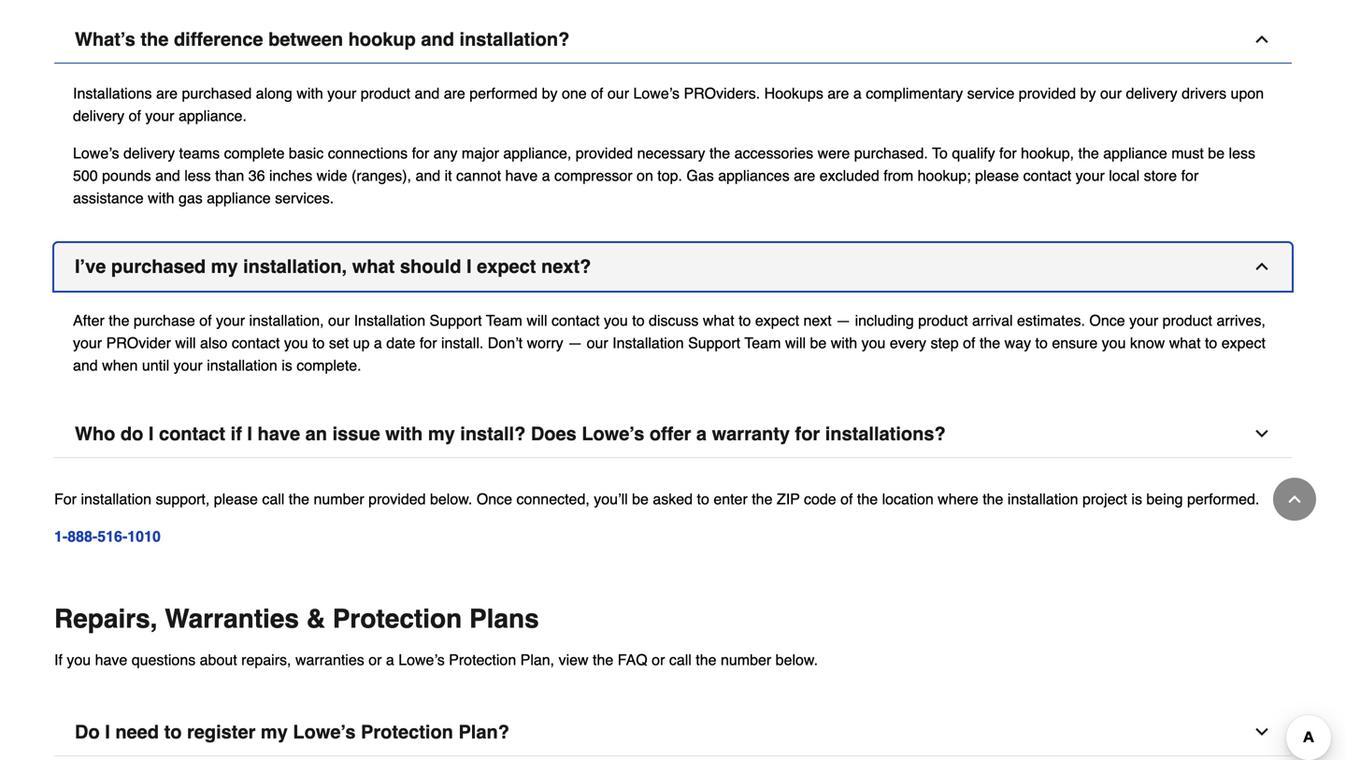 Task type: vqa. For each thing, say whether or not it's contained in the screenshot.
what to the right
yes



Task type: describe. For each thing, give the bounding box(es) containing it.
and up gas
[[155, 167, 180, 184]]

500
[[73, 167, 98, 184]]

0 horizontal spatial will
[[175, 334, 196, 352]]

does
[[531, 423, 577, 445]]

performed
[[470, 85, 538, 102]]

hookup,
[[1021, 144, 1075, 162]]

installation, inside after the purchase of your installation, our installation support team will contact you to discuss what to expect next — including product arrival estimates. once your product arrives, your provider will also contact you to set up a date for install. don't worry — our installation support team will be with you every step of the way to ensure you know what to expect and when until your installation is complete.
[[249, 312, 324, 329]]

provider
[[106, 334, 171, 352]]

plans
[[469, 604, 539, 634]]

service
[[968, 85, 1015, 102]]

1 horizontal spatial will
[[527, 312, 548, 329]]

the inside button
[[141, 29, 169, 50]]

for
[[54, 490, 77, 508]]

after
[[73, 312, 105, 329]]

you left know
[[1102, 334, 1126, 352]]

asked
[[653, 490, 693, 508]]

you down including
[[862, 334, 886, 352]]

along
[[256, 85, 293, 102]]

1 horizontal spatial product
[[918, 312, 968, 329]]

1 vertical spatial delivery
[[73, 107, 124, 124]]

including
[[855, 312, 914, 329]]

qualify
[[952, 144, 996, 162]]

888-
[[68, 528, 97, 545]]

chevron up image for what's the difference between hookup and installation?
[[1253, 30, 1272, 49]]

1 horizontal spatial what
[[703, 312, 735, 329]]

complimentary
[[866, 85, 963, 102]]

chevron down image
[[1253, 425, 1272, 443]]

hookup;
[[918, 167, 971, 184]]

repairs, warranties & protection plans
[[54, 604, 539, 634]]

i inside button
[[105, 721, 110, 743]]

must
[[1172, 144, 1204, 162]]

every
[[890, 334, 927, 352]]

i've
[[75, 256, 106, 277]]

0 vertical spatial installation
[[354, 312, 426, 329]]

installation, inside button
[[243, 256, 347, 277]]

for inside after the purchase of your installation, our installation support team will contact you to discuss what to expect next — including product arrival estimates. once your product arrives, your provider will also contact you to set up a date for install. don't worry — our installation support team will be with you every step of the way to ensure you know what to expect and when until your installation is complete.
[[420, 334, 437, 352]]

be inside lowe's delivery teams complete basic connections for any major appliance, provided necessary the accessories were purchased. to qualify for hookup, the appliance must be less 500 pounds and less than 36 inches wide (ranges), and it cannot have a compressor on top. gas appliances are excluded from hookup; please contact your local store for assistance with gas appliance services.
[[1208, 144, 1225, 162]]

necessary
[[637, 144, 706, 162]]

0 vertical spatial protection
[[333, 604, 462, 634]]

to inside button
[[164, 721, 182, 743]]

chevron up image for i've purchased my installation, what should i expect next?
[[1253, 257, 1272, 276]]

next?
[[541, 256, 591, 277]]

faq
[[618, 651, 648, 669]]

the right the where
[[983, 490, 1004, 508]]

the down an
[[289, 490, 310, 508]]

appliance.
[[179, 107, 247, 124]]

my inside button
[[211, 256, 238, 277]]

purchased inside button
[[111, 256, 206, 277]]

do
[[121, 423, 143, 445]]

expect inside button
[[477, 256, 536, 277]]

store
[[1144, 167, 1177, 184]]

with inside after the purchase of your installation, our installation support team will contact you to discuss what to expect next — including product arrival estimates. once your product arrives, your provider will also contact you to set up a date for install. don't worry — our installation support team will be with you every step of the way to ensure you know what to expect and when until your installation is complete.
[[831, 334, 858, 352]]

after the purchase of your installation, our installation support team will contact you to discuss what to expect next — including product arrival estimates. once your product arrives, your provider will also contact you to set up a date for install. don't worry — our installation support team will be with you every step of the way to ensure you know what to expect and when until your installation is complete.
[[73, 312, 1266, 374]]

1 vertical spatial less
[[184, 167, 211, 184]]

a inside after the purchase of your installation, our installation support team will contact you to discuss what to expect next — including product arrival estimates. once your product arrives, your provider will also contact you to set up a date for install. don't worry — our installation support team will be with you every step of the way to ensure you know what to expect and when until your installation is complete.
[[374, 334, 382, 352]]

2 horizontal spatial installation
[[1008, 490, 1079, 508]]

protection inside do i need to register my lowe's protection plan? button
[[361, 721, 453, 743]]

the left zip
[[752, 490, 773, 508]]

the right view
[[593, 651, 614, 669]]

1 horizontal spatial —
[[836, 312, 851, 329]]

accessories
[[735, 144, 814, 162]]

1 by from the left
[[542, 85, 558, 102]]

i've purchased my installation, what should i expect next?
[[75, 256, 591, 277]]

and inside after the purchase of your installation, our installation support team will contact you to discuss what to expect next — including product arrival estimates. once your product arrives, your provider will also contact you to set up a date for install. don't worry — our installation support team will be with you every step of the way to ensure you know what to expect and when until your installation is complete.
[[73, 357, 98, 374]]

and left it
[[416, 167, 441, 184]]

know
[[1130, 334, 1165, 352]]

what's the difference between hookup and installation?
[[75, 29, 570, 50]]

than
[[215, 167, 244, 184]]

are right installations
[[156, 85, 178, 102]]

1 vertical spatial expect
[[755, 312, 800, 329]]

lowe's inside installations are purchased along with your product and are performed by one of our lowe's providers. hookups are a complimentary service provided by our delivery drivers upon delivery of your appliance.
[[634, 85, 680, 102]]

0 horizontal spatial number
[[314, 490, 364, 508]]

are inside lowe's delivery teams complete basic connections for any major appliance, provided necessary the accessories were purchased. to qualify for hookup, the appliance must be less 500 pounds and less than 36 inches wide (ranges), and it cannot have a compressor on top. gas appliances are excluded from hookup; please contact your local store for assistance with gas appliance services.
[[794, 167, 816, 184]]

&
[[306, 604, 325, 634]]

once inside after the purchase of your installation, our installation support team will contact you to discuss what to expect next — including product arrival estimates. once your product arrives, your provider will also contact you to set up a date for install. don't worry — our installation support team will be with you every step of the way to ensure you know what to expect and when until your installation is complete.
[[1090, 312, 1126, 329]]

delivery inside lowe's delivery teams complete basic connections for any major appliance, provided necessary the accessories were purchased. to qualify for hookup, the appliance must be less 500 pounds and less than 36 inches wide (ranges), and it cannot have a compressor on top. gas appliances are excluded from hookup; please contact your local store for assistance with gas appliance services.
[[123, 144, 175, 162]]

2 vertical spatial be
[[632, 490, 649, 508]]

set
[[329, 334, 349, 352]]

1-
[[54, 528, 68, 545]]

for installation support, please call the number provided below. once connected, you'll be asked to enter the zip code of the location where the installation project is being performed.
[[54, 490, 1260, 508]]

1 horizontal spatial number
[[721, 651, 772, 669]]

from
[[884, 167, 914, 184]]

an
[[305, 423, 327, 445]]

performed.
[[1188, 490, 1260, 508]]

of up also
[[199, 312, 212, 329]]

2 horizontal spatial product
[[1163, 312, 1213, 329]]

your up also
[[216, 312, 245, 329]]

provided inside installations are purchased along with your product and are performed by one of our lowe's providers. hookups are a complimentary service provided by our delivery drivers upon delivery of your appliance.
[[1019, 85, 1076, 102]]

contact inside button
[[159, 423, 225, 445]]

upon
[[1231, 85, 1264, 102]]

arrival
[[973, 312, 1013, 329]]

0 vertical spatial delivery
[[1126, 85, 1178, 102]]

install.
[[441, 334, 484, 352]]

pounds
[[102, 167, 151, 184]]

i've purchased my installation, what should i expect next? button
[[54, 243, 1292, 291]]

issue
[[333, 423, 380, 445]]

1 horizontal spatial is
[[1132, 490, 1143, 508]]

your down after
[[73, 334, 102, 352]]

of right one
[[591, 85, 604, 102]]

your up know
[[1130, 312, 1159, 329]]

a inside installations are purchased along with your product and are performed by one of our lowe's providers. hookups are a complimentary service provided by our delivery drivers upon delivery of your appliance.
[[854, 85, 862, 102]]

services.
[[275, 189, 334, 207]]

plan?
[[459, 721, 510, 743]]

provided inside lowe's delivery teams complete basic connections for any major appliance, provided necessary the accessories were purchased. to qualify for hookup, the appliance must be less 500 pounds and less than 36 inches wide (ranges), and it cannot have a compressor on top. gas appliances are excluded from hookup; please contact your local store for assistance with gas appliance services.
[[576, 144, 633, 162]]

do i need to register my lowe's protection plan? button
[[54, 709, 1292, 757]]

when
[[102, 357, 138, 374]]

0 vertical spatial team
[[486, 312, 523, 329]]

repairs,
[[241, 651, 291, 669]]

providers.
[[684, 85, 760, 102]]

and inside what's the difference between hookup and installation? button
[[421, 29, 454, 50]]

install?
[[460, 423, 526, 445]]

1 horizontal spatial team
[[745, 334, 781, 352]]

of down installations
[[129, 107, 141, 124]]

date
[[386, 334, 416, 352]]

purchased.
[[854, 144, 928, 162]]

discuss
[[649, 312, 699, 329]]

(ranges),
[[352, 167, 411, 184]]

questions
[[132, 651, 196, 669]]

contact up worry
[[552, 312, 600, 329]]

0 horizontal spatial below.
[[430, 490, 473, 508]]

what inside button
[[352, 256, 395, 277]]

any
[[434, 144, 458, 162]]

0 horizontal spatial appliance
[[207, 189, 271, 207]]

the down arrival
[[980, 334, 1001, 352]]

compressor
[[555, 167, 633, 184]]

appliance,
[[503, 144, 572, 162]]

lowe's inside button
[[293, 721, 356, 743]]

to
[[932, 144, 948, 162]]

where
[[938, 490, 979, 508]]

product inside installations are purchased along with your product and are performed by one of our lowe's providers. hookups are a complimentary service provided by our delivery drivers upon delivery of your appliance.
[[361, 85, 411, 102]]

lowe's right warranties
[[399, 651, 445, 669]]

you'll
[[594, 490, 628, 508]]

0 horizontal spatial installation
[[81, 490, 152, 508]]

connections
[[328, 144, 408, 162]]

our up set
[[328, 312, 350, 329]]

to right the way
[[1036, 334, 1048, 352]]

contact right also
[[232, 334, 280, 352]]

worry
[[527, 334, 564, 352]]

project
[[1083, 490, 1128, 508]]

to right discuss
[[739, 312, 751, 329]]

register
[[187, 721, 256, 743]]

ensure
[[1052, 334, 1098, 352]]

1 vertical spatial protection
[[449, 651, 516, 669]]

your down installations
[[145, 107, 174, 124]]

to left enter
[[697, 490, 710, 508]]

next
[[804, 312, 832, 329]]

the up gas
[[710, 144, 731, 162]]

offer
[[650, 423, 691, 445]]

your right until
[[174, 357, 203, 374]]

with inside button
[[386, 423, 423, 445]]

complete
[[224, 144, 285, 162]]

drivers
[[1182, 85, 1227, 102]]



Task type: locate. For each thing, give the bounding box(es) containing it.
installations?
[[825, 423, 946, 445]]

2 chevron up image from the top
[[1253, 257, 1272, 276]]

step
[[931, 334, 959, 352]]

a down the appliance,
[[542, 167, 550, 184]]

1 vertical spatial my
[[428, 423, 455, 445]]

arrives,
[[1217, 312, 1266, 329]]

1 vertical spatial chevron up image
[[1253, 257, 1272, 276]]

and left when
[[73, 357, 98, 374]]

a right up
[[374, 334, 382, 352]]

1 horizontal spatial or
[[652, 651, 665, 669]]

number
[[314, 490, 364, 508], [721, 651, 772, 669]]

1 horizontal spatial please
[[975, 167, 1019, 184]]

be inside after the purchase of your installation, our installation support team will contact you to discuss what to expect next — including product arrival estimates. once your product arrives, your provider will also contact you to set up a date for install. don't worry — our installation support team will be with you every step of the way to ensure you know what to expect and when until your installation is complete.
[[810, 334, 827, 352]]

the right hookup, on the top of page
[[1079, 144, 1100, 162]]

purchase
[[134, 312, 195, 329]]

chevron up image
[[1253, 30, 1272, 49], [1253, 257, 1272, 276]]

my inside button
[[428, 423, 455, 445]]

product up step
[[918, 312, 968, 329]]

1010
[[127, 528, 161, 545]]

what left should
[[352, 256, 395, 277]]

provided down issue
[[369, 490, 426, 508]]

support,
[[156, 490, 210, 508]]

the left location
[[857, 490, 878, 508]]

lowe's left offer
[[582, 423, 645, 445]]

or right warranties
[[369, 651, 382, 669]]

will left also
[[175, 334, 196, 352]]

basic
[[289, 144, 324, 162]]

top.
[[658, 167, 683, 184]]

the right faq
[[696, 651, 717, 669]]

2 vertical spatial protection
[[361, 721, 453, 743]]

1 horizontal spatial less
[[1229, 144, 1256, 162]]

lowe's down warranties
[[293, 721, 356, 743]]

contact left "if"
[[159, 423, 225, 445]]

0 vertical spatial please
[[975, 167, 1019, 184]]

2 horizontal spatial have
[[505, 167, 538, 184]]

1 vertical spatial purchased
[[111, 256, 206, 277]]

1 vertical spatial once
[[477, 490, 513, 508]]

your left local
[[1076, 167, 1105, 184]]

provided right service
[[1019, 85, 1076, 102]]

assistance
[[73, 189, 144, 207]]

0 horizontal spatial call
[[262, 490, 285, 508]]

teams
[[179, 144, 220, 162]]

product down hookup
[[361, 85, 411, 102]]

— right next
[[836, 312, 851, 329]]

for down must
[[1182, 167, 1199, 184]]

your inside lowe's delivery teams complete basic connections for any major appliance, provided necessary the accessories were purchased. to qualify for hookup, the appliance must be less 500 pounds and less than 36 inches wide (ranges), and it cannot have a compressor on top. gas appliances are excluded from hookup; please contact your local store for assistance with gas appliance services.
[[1076, 167, 1105, 184]]

1 or from the left
[[369, 651, 382, 669]]

what right know
[[1170, 334, 1201, 352]]

you up complete.
[[284, 334, 308, 352]]

0 horizontal spatial team
[[486, 312, 523, 329]]

installation down also
[[207, 357, 278, 374]]

to left discuss
[[632, 312, 645, 329]]

0 vertical spatial expect
[[477, 256, 536, 277]]

0 horizontal spatial please
[[214, 490, 258, 508]]

if
[[54, 651, 63, 669]]

purchased up appliance.
[[182, 85, 252, 102]]

0 vertical spatial be
[[1208, 144, 1225, 162]]

1 horizontal spatial appliance
[[1104, 144, 1168, 162]]

0 vertical spatial provided
[[1019, 85, 1076, 102]]

chevron up image
[[1286, 490, 1304, 509]]

chevron down image
[[1253, 723, 1272, 742]]

2 vertical spatial what
[[1170, 334, 1201, 352]]

with inside installations are purchased along with your product and are performed by one of our lowe's providers. hookups are a complimentary service provided by our delivery drivers upon delivery of your appliance.
[[297, 85, 323, 102]]

are
[[156, 85, 178, 102], [444, 85, 466, 102], [828, 85, 849, 102], [794, 167, 816, 184]]

excluded
[[820, 167, 880, 184]]

is left being
[[1132, 490, 1143, 508]]

appliances
[[718, 167, 790, 184]]

installation left project
[[1008, 490, 1079, 508]]

my inside button
[[261, 721, 288, 743]]

2 by from the left
[[1081, 85, 1096, 102]]

2 horizontal spatial be
[[1208, 144, 1225, 162]]

a right warranties
[[386, 651, 394, 669]]

0 vertical spatial chevron up image
[[1253, 30, 1272, 49]]

1 vertical spatial be
[[810, 334, 827, 352]]

installation up "516-"
[[81, 490, 152, 508]]

have inside lowe's delivery teams complete basic connections for any major appliance, provided necessary the accessories were purchased. to qualify for hookup, the appliance must be less 500 pounds and less than 36 inches wide (ranges), and it cannot have a compressor on top. gas appliances are excluded from hookup; please contact your local store for assistance with gas appliance services.
[[505, 167, 538, 184]]

to left set
[[312, 334, 325, 352]]

chevron up image inside what's the difference between hookup and installation? button
[[1253, 30, 1272, 49]]

local
[[1109, 167, 1140, 184]]

support up install.
[[430, 312, 482, 329]]

support down discuss
[[688, 334, 741, 352]]

team up warranty
[[745, 334, 781, 352]]

you right if
[[67, 651, 91, 669]]

1 chevron up image from the top
[[1253, 30, 1272, 49]]

0 vertical spatial below.
[[430, 490, 473, 508]]

installation up date
[[354, 312, 426, 329]]

0 horizontal spatial what
[[352, 256, 395, 277]]

the
[[141, 29, 169, 50], [710, 144, 731, 162], [1079, 144, 1100, 162], [109, 312, 129, 329], [980, 334, 1001, 352], [289, 490, 310, 508], [752, 490, 773, 508], [857, 490, 878, 508], [983, 490, 1004, 508], [593, 651, 614, 669], [696, 651, 717, 669]]

2 horizontal spatial provided
[[1019, 85, 1076, 102]]

0 horizontal spatial product
[[361, 85, 411, 102]]

0 horizontal spatial my
[[211, 256, 238, 277]]

warranties
[[295, 651, 364, 669]]

0 vertical spatial appliance
[[1104, 144, 1168, 162]]

our right worry
[[587, 334, 608, 352]]

team
[[486, 312, 523, 329], [745, 334, 781, 352]]

my
[[211, 256, 238, 277], [428, 423, 455, 445], [261, 721, 288, 743]]

should
[[400, 256, 461, 277]]

until
[[142, 357, 169, 374]]

warranties
[[165, 604, 299, 634]]

gas
[[179, 189, 203, 207]]

were
[[818, 144, 850, 162]]

code
[[804, 490, 837, 508]]

connected,
[[517, 490, 590, 508]]

installation?
[[460, 29, 570, 50]]

purchased inside installations are purchased along with your product and are performed by one of our lowe's providers. hookups are a complimentary service provided by our delivery drivers upon delivery of your appliance.
[[182, 85, 252, 102]]

1 horizontal spatial installation
[[613, 334, 684, 352]]

2 horizontal spatial my
[[428, 423, 455, 445]]

0 vertical spatial purchased
[[182, 85, 252, 102]]

of right code
[[841, 490, 853, 508]]

0 horizontal spatial by
[[542, 85, 558, 102]]

what's
[[75, 29, 135, 50]]

enter
[[714, 490, 748, 508]]

and right hookup
[[421, 29, 454, 50]]

1 vertical spatial have
[[258, 423, 300, 445]]

warranty
[[712, 423, 790, 445]]

being
[[1147, 490, 1183, 508]]

one
[[562, 85, 587, 102]]

appliance up local
[[1104, 144, 1168, 162]]

and up any
[[415, 85, 440, 102]]

please inside lowe's delivery teams complete basic connections for any major appliance, provided necessary the accessories were purchased. to qualify for hookup, the appliance must be less 500 pounds and less than 36 inches wide (ranges), and it cannot have a compressor on top. gas appliances are excluded from hookup; please contact your local store for assistance with gas appliance services.
[[975, 167, 1019, 184]]

1 vertical spatial what
[[703, 312, 735, 329]]

contact inside lowe's delivery teams complete basic connections for any major appliance, provided necessary the accessories were purchased. to qualify for hookup, the appliance must be less 500 pounds and less than 36 inches wide (ranges), and it cannot have a compressor on top. gas appliances are excluded from hookup; please contact your local store for assistance with gas appliance services.
[[1024, 167, 1072, 184]]

i
[[467, 256, 472, 277], [149, 423, 154, 445], [247, 423, 252, 445], [105, 721, 110, 743]]

0 horizontal spatial —
[[568, 334, 583, 352]]

1 horizontal spatial below.
[[776, 651, 818, 669]]

1 vertical spatial support
[[688, 334, 741, 352]]

installations
[[73, 85, 152, 102]]

are down accessories
[[794, 167, 816, 184]]

be right must
[[1208, 144, 1225, 162]]

for right qualify
[[1000, 144, 1017, 162]]

0 horizontal spatial expect
[[477, 256, 536, 277]]

1 horizontal spatial have
[[258, 423, 300, 445]]

installation, up complete.
[[249, 312, 324, 329]]

chevron up image up upon
[[1253, 30, 1272, 49]]

1 vertical spatial please
[[214, 490, 258, 508]]

you left discuss
[[604, 312, 628, 329]]

purchased up purchase
[[111, 256, 206, 277]]

to right need
[[164, 721, 182, 743]]

a
[[854, 85, 862, 102], [542, 167, 550, 184], [374, 334, 382, 352], [697, 423, 707, 445], [386, 651, 394, 669]]

1 horizontal spatial expect
[[755, 312, 800, 329]]

less
[[1229, 144, 1256, 162], [184, 167, 211, 184]]

lowe's inside button
[[582, 423, 645, 445]]

of right step
[[963, 334, 976, 352]]

the right what's
[[141, 29, 169, 50]]

0 vertical spatial what
[[352, 256, 395, 277]]

have left an
[[258, 423, 300, 445]]

1 horizontal spatial once
[[1090, 312, 1126, 329]]

516-
[[97, 528, 127, 545]]

zip
[[777, 490, 800, 508]]

1 vertical spatial provided
[[576, 144, 633, 162]]

once up ensure
[[1090, 312, 1126, 329]]

are left the performed
[[444, 85, 466, 102]]

be down next
[[810, 334, 827, 352]]

complete.
[[297, 357, 362, 374]]

our right one
[[608, 85, 629, 102]]

for inside button
[[795, 423, 820, 445]]

2 vertical spatial my
[[261, 721, 288, 743]]

2 horizontal spatial what
[[1170, 334, 1201, 352]]

— right worry
[[568, 334, 583, 352]]

i inside button
[[467, 256, 472, 277]]

or
[[369, 651, 382, 669], [652, 651, 665, 669]]

0 horizontal spatial once
[[477, 490, 513, 508]]

if you have questions about repairs, warranties or a lowe's protection plan, view the faq or call the number below.
[[54, 651, 818, 669]]

will down next
[[785, 334, 806, 352]]

wide
[[317, 167, 347, 184]]

1 vertical spatial installation,
[[249, 312, 324, 329]]

installation
[[354, 312, 426, 329], [613, 334, 684, 352]]

scroll to top element
[[1274, 478, 1317, 521]]

0 vertical spatial is
[[282, 357, 293, 374]]

need
[[115, 721, 159, 743]]

0 horizontal spatial provided
[[369, 490, 426, 508]]

with
[[297, 85, 323, 102], [148, 189, 174, 207], [831, 334, 858, 352], [386, 423, 423, 445]]

1 vertical spatial is
[[1132, 490, 1143, 508]]

please right support,
[[214, 490, 258, 508]]

1 vertical spatial below.
[[776, 651, 818, 669]]

a inside lowe's delivery teams complete basic connections for any major appliance, provided necessary the accessories were purchased. to qualify for hookup, the appliance must be less 500 pounds and less than 36 inches wide (ranges), and it cannot have a compressor on top. gas appliances are excluded from hookup; please contact your local store for assistance with gas appliance services.
[[542, 167, 550, 184]]

way
[[1005, 334, 1032, 352]]

your down the what's the difference between hookup and installation? at left
[[327, 85, 357, 102]]

1 horizontal spatial be
[[810, 334, 827, 352]]

gas
[[687, 167, 714, 184]]

if
[[231, 423, 242, 445]]

delivery up pounds
[[123, 144, 175, 162]]

0 vertical spatial installation,
[[243, 256, 347, 277]]

don't
[[488, 334, 523, 352]]

also
[[200, 334, 228, 352]]

1 horizontal spatial by
[[1081, 85, 1096, 102]]

the up provider
[[109, 312, 129, 329]]

2 horizontal spatial expect
[[1222, 334, 1266, 352]]

0 horizontal spatial support
[[430, 312, 482, 329]]

0 vertical spatial less
[[1229, 144, 1256, 162]]

my up also
[[211, 256, 238, 277]]

1 vertical spatial —
[[568, 334, 583, 352]]

2 vertical spatial provided
[[369, 490, 426, 508]]

for right warranty
[[795, 423, 820, 445]]

0 horizontal spatial or
[[369, 651, 382, 669]]

chevron up image up arrives,
[[1253, 257, 1272, 276]]

2 vertical spatial have
[[95, 651, 127, 669]]

our up local
[[1101, 85, 1122, 102]]

with inside lowe's delivery teams complete basic connections for any major appliance, provided necessary the accessories were purchased. to qualify for hookup, the appliance must be less 500 pounds and less than 36 inches wide (ranges), and it cannot have a compressor on top. gas appliances are excluded from hookup; please contact your local store for assistance with gas appliance services.
[[148, 189, 174, 207]]

lowe's down what's the difference between hookup and installation? button
[[634, 85, 680, 102]]

installation inside after the purchase of your installation, our installation support team will contact you to discuss what to expect next — including product arrival estimates. once your product arrives, your provider will also contact you to set up a date for install. don't worry — our installation support team will be with you every step of the way to ensure you know what to expect and when until your installation is complete.
[[207, 357, 278, 374]]

0 horizontal spatial have
[[95, 651, 127, 669]]

is inside after the purchase of your installation, our installation support team will contact you to discuss what to expect next — including product arrival estimates. once your product arrives, your provider will also contact you to set up a date for install. don't worry — our installation support team will be with you every step of the way to ensure you know what to expect and when until your installation is complete.
[[282, 357, 293, 374]]

or right faq
[[652, 651, 665, 669]]

delivery
[[1126, 85, 1178, 102], [73, 107, 124, 124], [123, 144, 175, 162]]

0 horizontal spatial be
[[632, 490, 649, 508]]

for left any
[[412, 144, 429, 162]]

plan,
[[521, 651, 555, 669]]

call right faq
[[669, 651, 692, 669]]

0 vertical spatial call
[[262, 490, 285, 508]]

0 vertical spatial have
[[505, 167, 538, 184]]

lowe's up the 500
[[73, 144, 119, 162]]

1 horizontal spatial my
[[261, 721, 288, 743]]

who do i contact if i have an issue with my install? does lowe's offer a warranty for installations? button
[[54, 411, 1292, 458]]

hookup
[[348, 29, 416, 50]]

what right discuss
[[703, 312, 735, 329]]

your
[[327, 85, 357, 102], [145, 107, 174, 124], [1076, 167, 1105, 184], [216, 312, 245, 329], [1130, 312, 1159, 329], [73, 334, 102, 352], [174, 357, 203, 374]]

with right the along at top
[[297, 85, 323, 102]]

difference
[[174, 29, 263, 50]]

a inside button
[[697, 423, 707, 445]]

it
[[445, 167, 452, 184]]

chevron up image inside i've purchased my installation, what should i expect next? button
[[1253, 257, 1272, 276]]

location
[[882, 490, 934, 508]]

with down next
[[831, 334, 858, 352]]

do
[[75, 721, 100, 743]]

less down teams
[[184, 167, 211, 184]]

installation, down services.
[[243, 256, 347, 277]]

to down arrives,
[[1205, 334, 1218, 352]]

below.
[[430, 490, 473, 508], [776, 651, 818, 669]]

2 vertical spatial delivery
[[123, 144, 175, 162]]

who
[[75, 423, 115, 445]]

1 horizontal spatial provided
[[576, 144, 633, 162]]

1 vertical spatial call
[[669, 651, 692, 669]]

lowe's inside lowe's delivery teams complete basic connections for any major appliance, provided necessary the accessories were purchased. to qualify for hookup, the appliance must be less 500 pounds and less than 36 inches wide (ranges), and it cannot have a compressor on top. gas appliances are excluded from hookup; please contact your local store for assistance with gas appliance services.
[[73, 144, 119, 162]]

2 horizontal spatial will
[[785, 334, 806, 352]]

for right date
[[420, 334, 437, 352]]

up
[[353, 334, 370, 352]]

view
[[559, 651, 589, 669]]

be
[[1208, 144, 1225, 162], [810, 334, 827, 352], [632, 490, 649, 508]]

are right the hookups
[[828, 85, 849, 102]]

what
[[352, 256, 395, 277], [703, 312, 735, 329], [1170, 334, 1201, 352]]

1 horizontal spatial installation
[[207, 357, 278, 374]]

support
[[430, 312, 482, 329], [688, 334, 741, 352]]

0 vertical spatial once
[[1090, 312, 1126, 329]]

have inside who do i contact if i have an issue with my install? does lowe's offer a warranty for installations? button
[[258, 423, 300, 445]]

0 horizontal spatial less
[[184, 167, 211, 184]]

what's the difference between hookup and installation? button
[[54, 16, 1292, 64]]

once left connected,
[[477, 490, 513, 508]]

0 vertical spatial support
[[430, 312, 482, 329]]

on
[[637, 167, 653, 184]]

will up worry
[[527, 312, 548, 329]]

delivery down installations
[[73, 107, 124, 124]]

have down repairs,
[[95, 651, 127, 669]]

hookups
[[765, 85, 824, 102]]

0 horizontal spatial installation
[[354, 312, 426, 329]]

and inside installations are purchased along with your product and are performed by one of our lowe's providers. hookups are a complimentary service provided by our delivery drivers upon delivery of your appliance.
[[415, 85, 440, 102]]

2 vertical spatial expect
[[1222, 334, 1266, 352]]

with right issue
[[386, 423, 423, 445]]

lowe's delivery teams complete basic connections for any major appliance, provided necessary the accessories were purchased. to qualify for hookup, the appliance must be less 500 pounds and less than 36 inches wide (ranges), and it cannot have a compressor on top. gas appliances are excluded from hookup; please contact your local store for assistance with gas appliance services.
[[73, 144, 1256, 207]]

protection down "plans" at the left
[[449, 651, 516, 669]]

2 or from the left
[[652, 651, 665, 669]]

appliance
[[1104, 144, 1168, 162], [207, 189, 271, 207]]

1 vertical spatial number
[[721, 651, 772, 669]]

is
[[282, 357, 293, 374], [1132, 490, 1143, 508]]

1 horizontal spatial call
[[669, 651, 692, 669]]

0 vertical spatial number
[[314, 490, 364, 508]]



